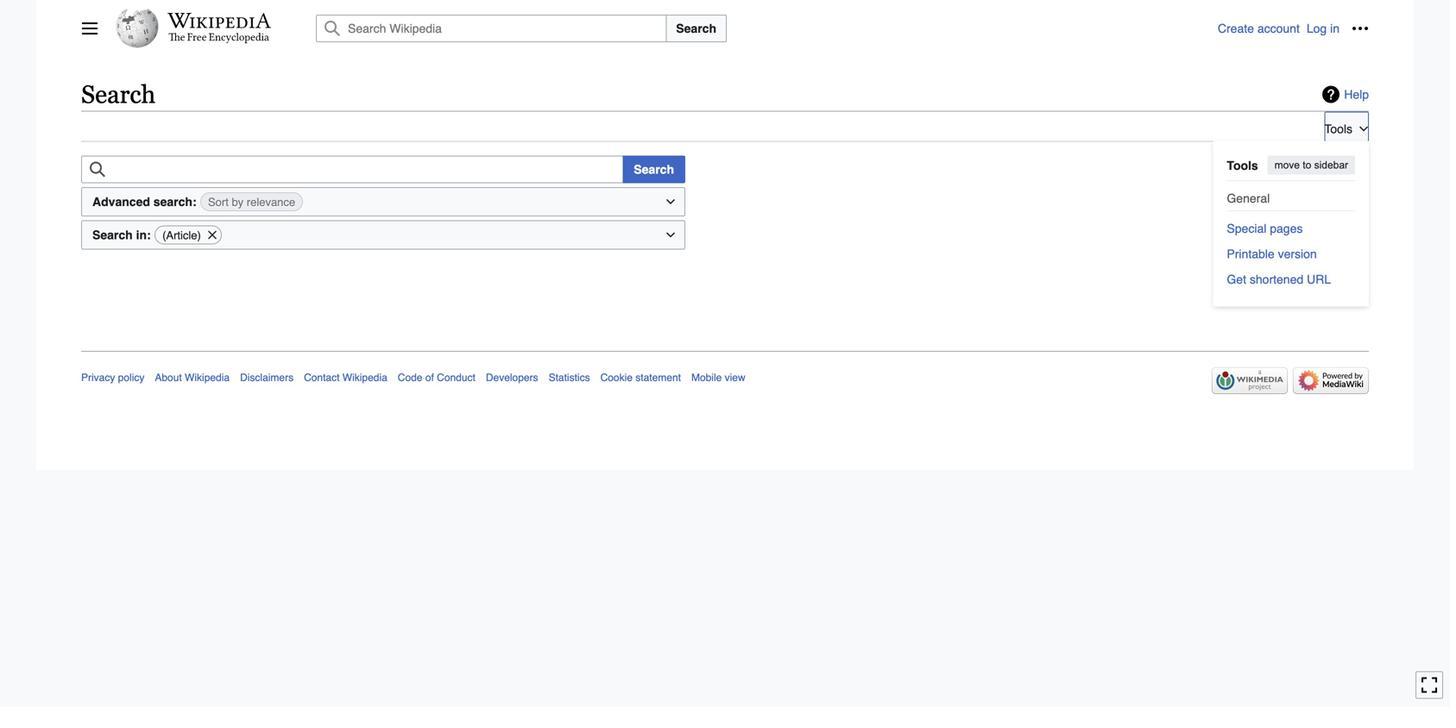 Task type: locate. For each thing, give the bounding box(es) containing it.
contact
[[304, 372, 340, 384]]

move to sidebar
[[1275, 159, 1348, 171]]

menu image
[[81, 20, 98, 37]]

statistics link
[[549, 372, 590, 384]]

fullscreen image
[[1421, 677, 1438, 694]]

developers
[[486, 372, 538, 384]]

0 horizontal spatial wikipedia
[[185, 372, 230, 384]]

statistics
[[549, 372, 590, 384]]

url
[[1307, 273, 1331, 287]]

wikimedia foundation image
[[1212, 368, 1288, 395]]

log
[[1307, 22, 1327, 35]]

tools
[[1324, 122, 1353, 136], [1227, 159, 1258, 172]]

version
[[1278, 247, 1317, 261]]

search:
[[153, 195, 196, 209]]

log in and more options image
[[1352, 20, 1369, 37]]

help link
[[1323, 86, 1369, 103]]

wikipedia
[[185, 372, 230, 384], [342, 372, 387, 384]]

search button
[[666, 15, 727, 42], [623, 156, 685, 184]]

wikipedia right about
[[185, 372, 230, 384]]

1 horizontal spatial wikipedia
[[342, 372, 387, 384]]

code of conduct link
[[398, 372, 476, 384]]

privacy
[[81, 372, 115, 384]]

advanced search: element
[[81, 187, 685, 217]]

code
[[398, 372, 423, 384]]

footer
[[81, 351, 1369, 400]]

advanced
[[92, 195, 150, 209]]

footer containing privacy policy
[[81, 351, 1369, 400]]

wikipedia right contact
[[342, 372, 387, 384]]

None search field
[[81, 156, 623, 184]]

1 horizontal spatial tools
[[1324, 122, 1353, 136]]

0 vertical spatial tools
[[1324, 122, 1353, 136]]

of
[[425, 372, 434, 384]]

tools up general
[[1227, 159, 1258, 172]]

Search Wikipedia search field
[[316, 15, 667, 42]]

get
[[1227, 273, 1246, 287]]

special
[[1227, 222, 1267, 236]]

mobile view
[[691, 372, 746, 384]]

code of conduct
[[398, 372, 476, 384]]

sort
[[208, 196, 229, 209]]

cookie statement
[[600, 372, 681, 384]]

1 vertical spatial search button
[[623, 156, 685, 184]]

about
[[155, 372, 182, 384]]

1 wikipedia from the left
[[185, 372, 230, 384]]

printable
[[1227, 247, 1275, 261]]

2 wikipedia from the left
[[342, 372, 387, 384]]

tools down help link
[[1324, 122, 1353, 136]]

contact wikipedia
[[304, 372, 387, 384]]

get shortened url link
[[1227, 268, 1355, 292]]

log in link
[[1307, 22, 1340, 35]]

special pages link
[[1227, 217, 1355, 241]]

cookie statement link
[[600, 372, 681, 384]]

general
[[1227, 192, 1270, 206]]

special pages
[[1227, 222, 1303, 236]]

by
[[232, 196, 244, 209]]

search
[[676, 22, 716, 35], [81, 80, 156, 109], [634, 163, 674, 177], [92, 228, 133, 242]]

remove image
[[206, 227, 218, 244]]

about wikipedia
[[155, 372, 230, 384]]

0 horizontal spatial tools
[[1227, 159, 1258, 172]]



Task type: describe. For each thing, give the bounding box(es) containing it.
disclaimers link
[[240, 372, 294, 384]]

search in:
[[92, 228, 151, 242]]

the free encyclopedia image
[[169, 33, 270, 44]]

help
[[1344, 88, 1369, 102]]

wikipedia for contact wikipedia
[[342, 372, 387, 384]]

about wikipedia link
[[155, 372, 230, 384]]

relevance
[[247, 196, 295, 209]]

wikipedia for about wikipedia
[[185, 372, 230, 384]]

developers link
[[486, 372, 538, 384]]

statement
[[636, 372, 681, 384]]

cookie
[[600, 372, 633, 384]]

personal tools navigation
[[1218, 15, 1374, 42]]

create account link
[[1218, 22, 1300, 35]]

advanced search:
[[92, 195, 196, 209]]

conduct
[[437, 372, 476, 384]]

policy
[[118, 372, 144, 384]]

powered by mediawiki image
[[1293, 368, 1369, 395]]

create account log in
[[1218, 22, 1340, 35]]

search inside search box
[[676, 22, 716, 35]]

none search field inside the 'search' 'main content'
[[81, 156, 623, 184]]

move
[[1275, 159, 1300, 171]]

1 vertical spatial tools
[[1227, 159, 1258, 172]]

sort by relevance
[[208, 196, 295, 209]]

search main content
[[74, 78, 1376, 307]]

in
[[1330, 22, 1340, 35]]

sidebar
[[1314, 159, 1348, 171]]

wikipedia image
[[167, 13, 271, 28]]

privacy policy link
[[81, 372, 144, 384]]

printable version link
[[1227, 242, 1355, 266]]

mobile
[[691, 372, 722, 384]]

(article)
[[162, 229, 201, 242]]

disclaimers
[[240, 372, 294, 384]]

move to sidebar button
[[1268, 156, 1355, 175]]

to
[[1303, 159, 1311, 171]]

account
[[1258, 22, 1300, 35]]

contact wikipedia link
[[304, 372, 387, 384]]

pages
[[1270, 222, 1303, 236]]

in:
[[136, 228, 151, 242]]

view
[[725, 372, 746, 384]]

0 vertical spatial search button
[[666, 15, 727, 42]]

create
[[1218, 22, 1254, 35]]

shortened
[[1250, 273, 1304, 287]]

search in: element
[[81, 220, 685, 250]]

search button inside 'main content'
[[623, 156, 685, 184]]

mobile view link
[[691, 372, 746, 384]]

privacy policy
[[81, 372, 144, 384]]

Search search field
[[295, 15, 1218, 42]]

get shortened url
[[1227, 273, 1331, 287]]

printable version
[[1227, 247, 1317, 261]]



Task type: vqa. For each thing, say whether or not it's contained in the screenshot.
LOG IN LINK
yes



